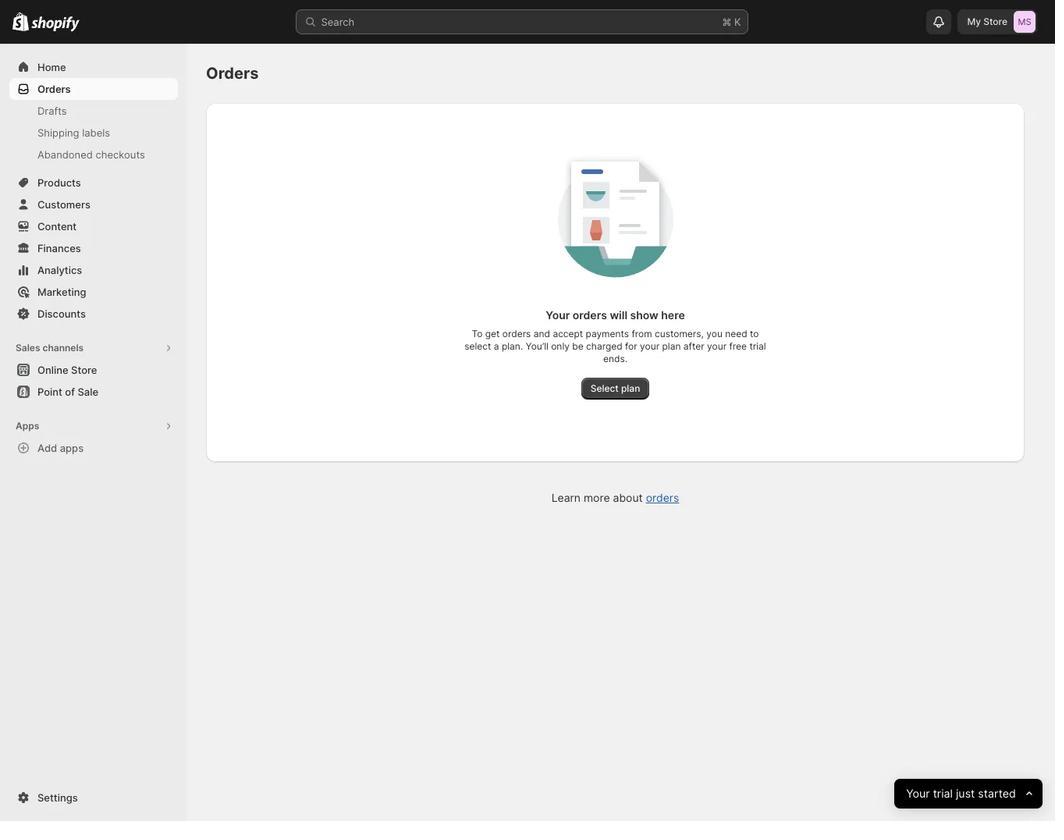 Task type: locate. For each thing, give the bounding box(es) containing it.
⌘
[[722, 16, 732, 28]]

your for orders
[[546, 308, 570, 322]]

abandoned checkouts
[[37, 148, 145, 161]]

1 horizontal spatial store
[[984, 16, 1008, 27]]

labels
[[82, 126, 110, 139]]

orders right about
[[646, 491, 679, 504]]

1 vertical spatial your
[[906, 786, 930, 800]]

free
[[729, 340, 747, 352]]

1 horizontal spatial your
[[906, 786, 930, 800]]

1 horizontal spatial orders
[[206, 64, 259, 83]]

for
[[625, 340, 637, 352]]

0 vertical spatial store
[[984, 16, 1008, 27]]

search
[[321, 16, 355, 28]]

your
[[546, 308, 570, 322], [906, 786, 930, 800]]

your down the you
[[707, 340, 727, 352]]

your for trial
[[906, 786, 930, 800]]

1 horizontal spatial your
[[707, 340, 727, 352]]

1 horizontal spatial trial
[[933, 786, 953, 800]]

0 vertical spatial your
[[546, 308, 570, 322]]

trial left just
[[933, 786, 953, 800]]

trial inside the your orders will show here to get orders and accept payments from customers, you need to select a plan. you'll only be charged for your plan after your free trial ends.
[[750, 340, 766, 352]]

abandoned
[[37, 148, 93, 161]]

checkouts
[[96, 148, 145, 161]]

orders link
[[646, 491, 679, 504]]

to
[[472, 328, 483, 339]]

0 horizontal spatial orders
[[502, 328, 531, 339]]

your up accept
[[546, 308, 570, 322]]

customers,
[[655, 328, 704, 339]]

0 horizontal spatial plan
[[621, 382, 640, 394]]

trial down to
[[750, 340, 766, 352]]

1 horizontal spatial orders
[[573, 308, 607, 322]]

point of sale
[[37, 386, 98, 398]]

discounts link
[[9, 303, 178, 325]]

my store image
[[1014, 11, 1036, 33]]

1 vertical spatial store
[[71, 364, 97, 376]]

k
[[734, 16, 741, 28]]

online store
[[37, 364, 97, 376]]

store right my on the top right
[[984, 16, 1008, 27]]

1 vertical spatial trial
[[933, 786, 953, 800]]

show
[[630, 308, 659, 322]]

0 horizontal spatial store
[[71, 364, 97, 376]]

2 your from the left
[[707, 340, 727, 352]]

plan
[[662, 340, 681, 352], [621, 382, 640, 394]]

orders
[[206, 64, 259, 83], [37, 83, 71, 95]]

apps
[[16, 420, 39, 432]]

1 horizontal spatial plan
[[662, 340, 681, 352]]

add
[[37, 442, 57, 454]]

add apps button
[[9, 437, 178, 459]]

your inside the your orders will show here to get orders and accept payments from customers, you need to select a plan. you'll only be charged for your plan after your free trial ends.
[[546, 308, 570, 322]]

2 vertical spatial orders
[[646, 491, 679, 504]]

content link
[[9, 215, 178, 237]]

products link
[[9, 172, 178, 194]]

1 your from the left
[[640, 340, 660, 352]]

shopify image
[[12, 12, 29, 31], [31, 16, 80, 32]]

sales channels button
[[9, 337, 178, 359]]

sale
[[78, 386, 98, 398]]

get
[[485, 328, 500, 339]]

marketing link
[[9, 281, 178, 303]]

0 vertical spatial trial
[[750, 340, 766, 352]]

select
[[591, 382, 619, 394]]

point of sale button
[[0, 381, 187, 403]]

your inside dropdown button
[[906, 786, 930, 800]]

here
[[661, 308, 685, 322]]

orders up plan.
[[502, 328, 531, 339]]

plan right select
[[621, 382, 640, 394]]

apps
[[60, 442, 84, 454]]

your left just
[[906, 786, 930, 800]]

store up sale
[[71, 364, 97, 376]]

0 vertical spatial orders
[[573, 308, 607, 322]]

select plan
[[591, 382, 640, 394]]

drafts
[[37, 105, 67, 117]]

only
[[551, 340, 570, 352]]

content
[[37, 220, 77, 233]]

your
[[640, 340, 660, 352], [707, 340, 727, 352]]

plan inside the your orders will show here to get orders and accept payments from customers, you need to select a plan. you'll only be charged for your plan after your free trial ends.
[[662, 340, 681, 352]]

0 horizontal spatial shopify image
[[12, 12, 29, 31]]

0 horizontal spatial trial
[[750, 340, 766, 352]]

0 horizontal spatial your
[[546, 308, 570, 322]]

just
[[956, 786, 975, 800]]

orders link
[[9, 78, 178, 100]]

sales
[[16, 342, 40, 354]]

1 vertical spatial orders
[[502, 328, 531, 339]]

trial
[[750, 340, 766, 352], [933, 786, 953, 800]]

abandoned checkouts link
[[9, 144, 178, 165]]

0 vertical spatial plan
[[662, 340, 681, 352]]

store
[[984, 16, 1008, 27], [71, 364, 97, 376]]

orders
[[573, 308, 607, 322], [502, 328, 531, 339], [646, 491, 679, 504]]

orders up payments
[[573, 308, 607, 322]]

your down from
[[640, 340, 660, 352]]

store inside button
[[71, 364, 97, 376]]

0 horizontal spatial your
[[640, 340, 660, 352]]

online store button
[[0, 359, 187, 381]]

home link
[[9, 56, 178, 78]]

you
[[707, 328, 723, 339]]

customers
[[37, 198, 90, 211]]

plan down customers,
[[662, 340, 681, 352]]

analytics
[[37, 264, 82, 276]]

about
[[613, 491, 643, 504]]



Task type: describe. For each thing, give the bounding box(es) containing it.
your trial just started button
[[894, 779, 1043, 809]]

be
[[572, 340, 584, 352]]

after
[[684, 340, 705, 352]]

from
[[632, 328, 652, 339]]

learn more about orders
[[552, 491, 679, 504]]

more
[[584, 491, 610, 504]]

a
[[494, 340, 499, 352]]

finances
[[37, 242, 81, 254]]

started
[[978, 786, 1016, 800]]

plan.
[[502, 340, 523, 352]]

shipping
[[37, 126, 79, 139]]

payments
[[586, 328, 629, 339]]

home
[[37, 61, 66, 73]]

0 horizontal spatial orders
[[37, 83, 71, 95]]

discounts
[[37, 307, 86, 320]]

need
[[725, 328, 747, 339]]

shipping labels link
[[9, 122, 178, 144]]

online
[[37, 364, 68, 376]]

channels
[[43, 342, 84, 354]]

store for my store
[[984, 16, 1008, 27]]

apps button
[[9, 415, 178, 437]]

will
[[610, 308, 628, 322]]

my store
[[967, 16, 1008, 27]]

1 vertical spatial plan
[[621, 382, 640, 394]]

select
[[465, 340, 491, 352]]

trial inside dropdown button
[[933, 786, 953, 800]]

of
[[65, 386, 75, 398]]

online store link
[[9, 359, 178, 381]]

learn
[[552, 491, 581, 504]]

your orders will show here to get orders and accept payments from customers, you need to select a plan. you'll only be charged for your plan after your free trial ends.
[[465, 308, 766, 364]]

settings link
[[9, 787, 178, 809]]

accept
[[553, 328, 583, 339]]

add apps
[[37, 442, 84, 454]]

customers link
[[9, 194, 178, 215]]

⌘ k
[[722, 16, 741, 28]]

ends.
[[603, 353, 627, 364]]

select plan link
[[581, 378, 650, 400]]

point
[[37, 386, 62, 398]]

drafts link
[[9, 100, 178, 122]]

analytics link
[[9, 259, 178, 281]]

products
[[37, 176, 81, 189]]

2 horizontal spatial orders
[[646, 491, 679, 504]]

you'll
[[526, 340, 549, 352]]

my
[[967, 16, 981, 27]]

shipping labels
[[37, 126, 110, 139]]

and
[[534, 328, 550, 339]]

store for online store
[[71, 364, 97, 376]]

marketing
[[37, 286, 86, 298]]

to
[[750, 328, 759, 339]]

1 horizontal spatial shopify image
[[31, 16, 80, 32]]

charged
[[586, 340, 623, 352]]

sales channels
[[16, 342, 84, 354]]

point of sale link
[[9, 381, 178, 403]]

your trial just started
[[906, 786, 1016, 800]]

settings
[[37, 791, 78, 804]]

finances link
[[9, 237, 178, 259]]



Task type: vqa. For each thing, say whether or not it's contained in the screenshot.
'changing'
no



